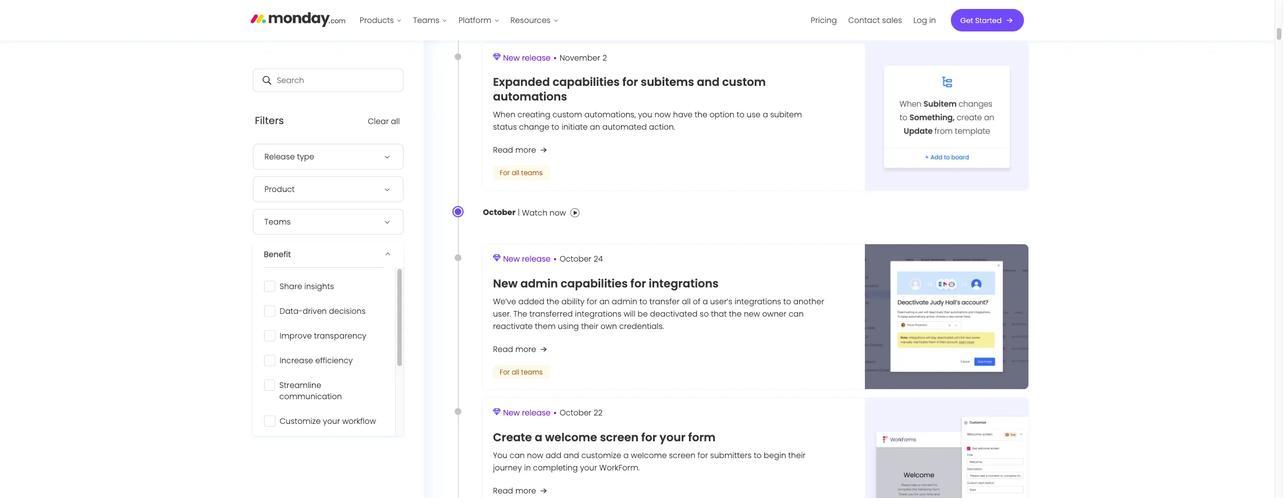 Task type: describe. For each thing, give the bounding box(es) containing it.
expanded capabilities for subitems and custom automations when creating custom automations, you now have the option to use a subitem status change to initiate an automated action.
[[493, 74, 802, 133]]

transfer integrations before disabling a user image
[[865, 245, 1029, 390]]

teams link
[[408, 11, 453, 29]]

communication
[[280, 391, 342, 403]]

increase
[[280, 355, 314, 367]]

new for new admin capabilities for integrations
[[503, 254, 520, 265]]

0 vertical spatial screen
[[600, 430, 639, 446]]

share insights
[[280, 281, 334, 292]]

workform.
[[600, 463, 640, 474]]

to left 'use'
[[737, 109, 745, 121]]

• for capabilities
[[554, 52, 557, 65]]

read for automations
[[493, 145, 513, 156]]

read for added
[[493, 344, 513, 355]]

will
[[624, 308, 636, 320]]

a inside new admin capabilities for integrations we've added the ability for an admin to transfer all of a user's integrations to another user. the transferred integrations will be deactivated so that the new owner can reactivate them using their own credentials.
[[703, 296, 708, 307]]

can inside 'create a welcome screen for your form you can now add and customize a welcome screen for submitters to begin their journey in completing your workform.'
[[510, 450, 525, 462]]

and inside expanded capabilities for subitems and custom automations when creating custom automations, you now have the option to use a subitem status change to initiate an automated action.
[[697, 74, 720, 90]]

main element
[[355, 0, 1025, 40]]

share
[[280, 281, 303, 292]]

customize
[[582, 450, 622, 462]]

new for create a welcome screen for your form
[[503, 408, 520, 419]]

22
[[594, 408, 603, 419]]

1 horizontal spatial custom
[[723, 74, 766, 90]]

create a welcome screen for your form you can now add and customize a welcome screen for submitters to begin their journey in completing your workform.
[[493, 430, 806, 474]]

type
[[297, 151, 315, 163]]

customize your workflow
[[280, 416, 377, 427]]

so
[[700, 308, 709, 320]]

deactivated
[[650, 308, 698, 320]]

journey
[[493, 463, 522, 474]]

form
[[689, 430, 716, 446]]

pricing
[[812, 15, 838, 26]]

products link
[[355, 11, 408, 29]]

you
[[493, 450, 508, 462]]

feature release icon image for new
[[493, 255, 501, 262]]

using
[[558, 321, 579, 332]]

read more for added
[[493, 344, 536, 355]]

credentials.
[[619, 321, 664, 332]]

begin
[[764, 450, 787, 462]]

3 feature release icon image from the top
[[493, 409, 501, 416]]

initiate
[[562, 122, 588, 133]]

status
[[493, 122, 517, 133]]

workforms welcome page image
[[865, 399, 1029, 499]]

read more for automations
[[493, 145, 536, 156]]

• for admin
[[554, 253, 557, 266]]

release type button
[[253, 144, 404, 170]]

2 horizontal spatial the
[[729, 308, 742, 320]]

the
[[514, 308, 528, 320]]

automated
[[603, 122, 647, 133]]

3 read from the top
[[493, 486, 513, 497]]

release type
[[265, 151, 315, 163]]

decisions
[[329, 306, 366, 317]]

0 horizontal spatial custom
[[553, 109, 582, 121]]

contact sales button
[[843, 11, 909, 29]]

platform
[[459, 15, 492, 26]]

customize
[[280, 416, 321, 427]]

feature release icon image for expanded
[[493, 53, 501, 61]]

3 • from the top
[[554, 407, 557, 420]]

insights
[[305, 281, 334, 292]]

resources link
[[505, 11, 565, 29]]

completing
[[533, 463, 578, 474]]

teams for teams dropdown button
[[265, 217, 291, 228]]

for right the ability
[[587, 296, 597, 307]]

be
[[638, 308, 648, 320]]

all inside new admin capabilities for integrations we've added the ability for an admin to transfer all of a user's integrations to another user. the transferred integrations will be deactivated so that the new owner can reactivate them using their own credentials.
[[682, 296, 691, 307]]

pricing link
[[806, 11, 843, 29]]

streamline
[[280, 380, 322, 391]]

transparency
[[314, 331, 367, 342]]

another
[[794, 296, 825, 307]]

now inside watch now link
[[550, 208, 566, 219]]

user.
[[493, 308, 511, 320]]

improve transparency
[[280, 331, 367, 342]]

share insights option
[[258, 277, 391, 297]]

an inside expanded capabilities for subitems and custom automations when creating custom automations, you now have the option to use a subitem status change to initiate an automated action.
[[590, 122, 601, 133]]

change
[[519, 122, 550, 133]]

submitters
[[711, 450, 752, 462]]

|
[[516, 207, 522, 218]]

platform link
[[453, 11, 505, 29]]

product button
[[253, 177, 404, 202]]

data-driven decisions option
[[258, 301, 391, 322]]

their inside new admin capabilities for integrations we've added the ability for an admin to transfer all of a user's integrations to another user. the transferred integrations will be deactivated so that the new owner can reactivate them using their own credentials.
[[581, 321, 599, 332]]

ability
[[562, 296, 585, 307]]

1 horizontal spatial admin
[[612, 296, 638, 307]]

get
[[961, 15, 974, 26]]

release
[[265, 151, 295, 163]]

automations
[[493, 89, 568, 105]]

streamline communication option
[[258, 376, 391, 407]]

and inside 'create a welcome screen for your form you can now add and customize a welcome screen for submitters to begin their journey in completing your workform.'
[[564, 450, 579, 462]]

teams button
[[253, 209, 404, 235]]

automations,
[[585, 109, 636, 121]]

1 vertical spatial your
[[660, 430, 686, 446]]

the inside expanded capabilities for subitems and custom automations when creating custom automations, you now have the option to use a subitem status change to initiate an automated action.
[[695, 109, 708, 121]]

watch now button
[[522, 204, 580, 222]]

watch now link
[[522, 204, 580, 222]]

benefit
[[264, 249, 291, 260]]

data-
[[280, 306, 303, 317]]

subitem
[[771, 109, 802, 121]]

reactivate
[[493, 321, 533, 332]]

added
[[519, 296, 545, 307]]

new inside new admin capabilities for integrations we've added the ability for an admin to transfer all of a user's integrations to another user. the transferred integrations will be deactivated so that the new owner can reactivate them using their own credentials.
[[493, 276, 518, 292]]

sales
[[883, 15, 903, 26]]

efficiency
[[316, 355, 353, 367]]

we've
[[493, 296, 516, 307]]

for for automations
[[500, 168, 510, 178]]

2
[[603, 52, 607, 64]]

read more link for automations
[[493, 144, 550, 157]]

list containing pricing
[[806, 0, 942, 40]]

0 horizontal spatial welcome
[[545, 430, 598, 446]]

products
[[360, 15, 394, 26]]

new
[[744, 308, 761, 320]]

option
[[710, 109, 735, 121]]

all up | at the top of the page
[[512, 168, 520, 178]]

1 horizontal spatial your
[[580, 463, 597, 474]]

new release • october 24
[[503, 253, 603, 266]]

24
[[594, 254, 603, 265]]

now inside 'create a welcome screen for your form you can now add and customize a welcome screen for submitters to begin their journey in completing your workform.'
[[527, 450, 544, 462]]

for down form
[[698, 450, 708, 462]]

0 vertical spatial admin
[[521, 276, 558, 292]]

3 read more from the top
[[493, 486, 536, 497]]

action level automation activity log image
[[865, 0, 1029, 34]]

a right create
[[535, 430, 543, 446]]

to inside 'create a welcome screen for your form you can now add and customize a welcome screen for submitters to begin their journey in completing your workform.'
[[754, 450, 762, 462]]



Task type: locate. For each thing, give the bounding box(es) containing it.
0 horizontal spatial list
[[355, 0, 565, 40]]

2 feature release icon image from the top
[[493, 255, 501, 262]]

log
[[914, 15, 928, 26]]

1 horizontal spatial their
[[789, 450, 806, 462]]

october left watch
[[483, 207, 516, 218]]

resources
[[511, 15, 551, 26]]

of
[[693, 296, 701, 307]]

action.
[[649, 122, 676, 133]]

new inside new release • october 22
[[503, 408, 520, 419]]

3 more from the top
[[516, 486, 536, 497]]

and up option
[[697, 74, 720, 90]]

new release • october 22
[[503, 407, 603, 420]]

feature release icon image
[[493, 53, 501, 61], [493, 255, 501, 262], [493, 409, 501, 416]]

admin
[[521, 276, 558, 292], [612, 296, 638, 307]]

to up owner
[[784, 296, 792, 307]]

capabilities down the 24
[[561, 276, 628, 292]]

new for expanded capabilities for subitems and custom automations
[[503, 52, 520, 64]]

0 vertical spatial october
[[483, 207, 516, 218]]

1 vertical spatial for
[[500, 368, 510, 377]]

for all teams up | at the top of the page
[[500, 168, 543, 178]]

1 horizontal spatial the
[[695, 109, 708, 121]]

1 vertical spatial •
[[554, 253, 557, 266]]

more down journey
[[516, 486, 536, 497]]

their inside 'create a welcome screen for your form you can now add and customize a welcome screen for submitters to begin their journey in completing your workform.'
[[789, 450, 806, 462]]

them
[[535, 321, 556, 332]]

read more link down reactivate
[[493, 343, 550, 356]]

1 vertical spatial screen
[[669, 450, 696, 462]]

2 vertical spatial your
[[580, 463, 597, 474]]

in inside 'create a welcome screen for your form you can now add and customize a welcome screen for submitters to begin their journey in completing your workform.'
[[524, 463, 531, 474]]

0 vertical spatial the
[[695, 109, 708, 121]]

2 for from the top
[[500, 368, 510, 377]]

0 horizontal spatial can
[[510, 450, 525, 462]]

streamline communication
[[280, 380, 342, 403]]

0 horizontal spatial the
[[547, 296, 560, 307]]

0 vertical spatial for
[[500, 168, 510, 178]]

release inside new release • november 2
[[522, 52, 551, 64]]

feature release icon image up we've
[[493, 255, 501, 262]]

0 vertical spatial integrations
[[649, 276, 719, 292]]

owner
[[763, 308, 787, 320]]

for all teams for automations
[[500, 168, 543, 178]]

creating
[[518, 109, 551, 121]]

1 vertical spatial read
[[493, 344, 513, 355]]

1 horizontal spatial teams
[[414, 15, 440, 26]]

for up you
[[623, 74, 638, 90]]

2 vertical spatial •
[[554, 407, 557, 420]]

user's
[[710, 296, 733, 307]]

log in
[[914, 15, 937, 26]]

1 read from the top
[[493, 145, 513, 156]]

0 vertical spatial welcome
[[545, 430, 598, 446]]

own
[[601, 321, 617, 332]]

1 horizontal spatial list
[[806, 0, 942, 40]]

2 vertical spatial now
[[527, 450, 544, 462]]

1 vertical spatial and
[[564, 450, 579, 462]]

for for added
[[500, 368, 510, 377]]

that
[[711, 308, 727, 320]]

all down reactivate
[[512, 368, 520, 377]]

increase efficiency option
[[258, 351, 391, 371]]

0 vertical spatial now
[[655, 109, 671, 121]]

new admin capabilities for integrations we've added the ability for an admin to transfer all of a user's integrations to another user. the transferred integrations will be deactivated so that the new owner can reactivate them using their own credentials.
[[493, 276, 825, 332]]

2 vertical spatial read more
[[493, 486, 536, 497]]

all left of
[[682, 296, 691, 307]]

2 vertical spatial more
[[516, 486, 536, 497]]

release up create
[[522, 408, 551, 419]]

the right that
[[729, 308, 742, 320]]

list containing products
[[355, 0, 565, 40]]

1 vertical spatial can
[[510, 450, 525, 462]]

an
[[590, 122, 601, 133], [600, 296, 610, 307]]

in
[[930, 15, 937, 26], [524, 463, 531, 474]]

custom
[[723, 74, 766, 90], [553, 109, 582, 121]]

0 vertical spatial an
[[590, 122, 601, 133]]

0 vertical spatial can
[[789, 308, 804, 320]]

2 for all teams from the top
[[500, 368, 543, 377]]

now right watch
[[550, 208, 566, 219]]

watch
[[522, 208, 548, 219]]

can up journey
[[510, 450, 525, 462]]

1 vertical spatial teams
[[265, 217, 291, 228]]

an up own
[[600, 296, 610, 307]]

your inside option
[[323, 416, 341, 427]]

custom up 'use'
[[723, 74, 766, 90]]

1 vertical spatial capabilities
[[561, 276, 628, 292]]

1 horizontal spatial welcome
[[631, 450, 667, 462]]

1 more from the top
[[516, 145, 536, 156]]

1 vertical spatial october
[[560, 254, 592, 265]]

all right clear
[[391, 116, 400, 127]]

welcome up workform.
[[631, 450, 667, 462]]

read down journey
[[493, 486, 513, 497]]

can down another
[[789, 308, 804, 320]]

to left the begin
[[754, 450, 762, 462]]

3 release from the top
[[522, 408, 551, 419]]

list
[[355, 0, 565, 40], [806, 0, 942, 40]]

2 list from the left
[[806, 0, 942, 40]]

for all teams for added
[[500, 368, 543, 377]]

their left own
[[581, 321, 599, 332]]

feature release icon image up expanded at left
[[493, 53, 501, 61]]

more for added
[[516, 344, 536, 355]]

0 vertical spatial for all teams
[[500, 168, 543, 178]]

to up be
[[640, 296, 648, 307]]

2 teams from the top
[[521, 368, 543, 377]]

2 read more link from the top
[[493, 343, 550, 356]]

1 horizontal spatial screen
[[669, 450, 696, 462]]

1 for all teams from the top
[[500, 168, 543, 178]]

your down customize
[[580, 463, 597, 474]]

• up the add
[[554, 407, 557, 420]]

screen
[[600, 430, 639, 446], [669, 450, 696, 462]]

2 vertical spatial read
[[493, 486, 513, 497]]

teams
[[414, 15, 440, 26], [265, 217, 291, 228]]

welcome up the add
[[545, 430, 598, 446]]

0 vertical spatial teams
[[414, 15, 440, 26]]

have
[[673, 109, 693, 121]]

clear
[[368, 116, 389, 127]]

release for admin
[[522, 254, 551, 265]]

integrations up new
[[735, 296, 782, 307]]

for up be
[[631, 276, 646, 292]]

1 read more from the top
[[493, 145, 536, 156]]

capabilities
[[553, 74, 620, 90], [561, 276, 628, 292]]

feature release icon image up create
[[493, 409, 501, 416]]

1 horizontal spatial can
[[789, 308, 804, 320]]

filters
[[255, 114, 284, 128]]

1 vertical spatial integrations
[[735, 296, 782, 307]]

read more down reactivate
[[493, 344, 536, 355]]

1 vertical spatial now
[[550, 208, 566, 219]]

an inside new admin capabilities for integrations we've added the ability for an admin to transfer all of a user's integrations to another user. the transferred integrations will be deactivated so that the new owner can reactivate them using their own credentials.
[[600, 296, 610, 307]]

their
[[581, 321, 599, 332], [789, 450, 806, 462]]

0 horizontal spatial integrations
[[575, 308, 622, 320]]

read more link down change
[[493, 144, 550, 157]]

0 vertical spatial feature release icon image
[[493, 53, 501, 61]]

2 vertical spatial feature release icon image
[[493, 409, 501, 416]]

1 vertical spatial read more
[[493, 344, 536, 355]]

read more link down journey
[[493, 485, 550, 498]]

capabilities inside expanded capabilities for subitems and custom automations when creating custom automations, you now have the option to use a subitem status change to initiate an automated action.
[[553, 74, 620, 90]]

october left 22
[[560, 408, 592, 419]]

subitems
[[641, 74, 695, 90]]

more for automations
[[516, 145, 536, 156]]

data-driven decisions
[[280, 306, 366, 317]]

driven
[[303, 306, 327, 317]]

2 • from the top
[[554, 253, 557, 266]]

for left form
[[642, 430, 657, 446]]

watch now
[[522, 208, 566, 219]]

2 more from the top
[[516, 344, 536, 355]]

integrations
[[649, 276, 719, 292], [735, 296, 782, 307], [575, 308, 622, 320]]

2 vertical spatial october
[[560, 408, 592, 419]]

new
[[503, 52, 520, 64], [503, 254, 520, 265], [493, 276, 518, 292], [503, 408, 520, 419]]

0 vertical spatial release
[[522, 52, 551, 64]]

0 vertical spatial read
[[493, 145, 513, 156]]

more down reactivate
[[516, 344, 536, 355]]

2 read more from the top
[[493, 344, 536, 355]]

use
[[747, 109, 761, 121]]

• left november
[[554, 52, 557, 65]]

to left initiate
[[552, 122, 560, 133]]

read more link
[[493, 144, 550, 157], [493, 343, 550, 356], [493, 485, 550, 498]]

1 vertical spatial read more link
[[493, 343, 550, 356]]

1 list from the left
[[355, 0, 565, 40]]

teams up benefit
[[265, 217, 291, 228]]

can
[[789, 308, 804, 320], [510, 450, 525, 462]]

admin up will
[[612, 296, 638, 307]]

increase efficiency
[[280, 355, 353, 367]]

1 for from the top
[[500, 168, 510, 178]]

0 vertical spatial your
[[323, 416, 341, 427]]

in right log
[[930, 15, 937, 26]]

benefit button
[[253, 242, 404, 268]]

0 vertical spatial custom
[[723, 74, 766, 90]]

you
[[638, 109, 653, 121]]

monday.com logo image
[[251, 7, 346, 31]]

0 horizontal spatial screen
[[600, 430, 639, 446]]

for all teams
[[500, 168, 543, 178], [500, 368, 543, 377]]

in right journey
[[524, 463, 531, 474]]

expanded
[[493, 74, 550, 90]]

october left the 24
[[560, 254, 592, 265]]

1 feature release icon image from the top
[[493, 53, 501, 61]]

improve
[[280, 331, 312, 342]]

more down change
[[516, 145, 536, 156]]

a
[[763, 109, 768, 121], [703, 296, 708, 307], [535, 430, 543, 446], [624, 450, 629, 462]]

capabilities down november
[[553, 74, 620, 90]]

get started
[[961, 15, 1002, 26]]

integrations up own
[[575, 308, 622, 320]]

0 vertical spatial read more
[[493, 145, 536, 156]]

3 read more link from the top
[[493, 485, 550, 498]]

capabilities inside new admin capabilities for integrations we've added the ability for an admin to transfer all of a user's integrations to another user. the transferred integrations will be deactivated so that the new owner can reactivate them using their own credentials.
[[561, 276, 628, 292]]

a up workform.
[[624, 450, 629, 462]]

and right the add
[[564, 450, 579, 462]]

2 vertical spatial read more link
[[493, 485, 550, 498]]

1 vertical spatial admin
[[612, 296, 638, 307]]

the up transferred
[[547, 296, 560, 307]]

• left the 24
[[554, 253, 557, 266]]

0 horizontal spatial their
[[581, 321, 599, 332]]

2 horizontal spatial integrations
[[735, 296, 782, 307]]

0 vertical spatial and
[[697, 74, 720, 90]]

admin up added
[[521, 276, 558, 292]]

read down reactivate
[[493, 344, 513, 355]]

teams
[[521, 168, 543, 178], [521, 368, 543, 377]]

october for create a welcome screen for your form
[[560, 408, 592, 419]]

a inside expanded capabilities for subitems and custom automations when creating custom automations, you now have the option to use a subitem status change to initiate an automated action.
[[763, 109, 768, 121]]

release inside new release • october 22
[[522, 408, 551, 419]]

0 vertical spatial teams
[[521, 168, 543, 178]]

get started button
[[951, 9, 1025, 31]]

2 vertical spatial release
[[522, 408, 551, 419]]

when
[[493, 109, 516, 121]]

integrations up of
[[649, 276, 719, 292]]

teams inside main element
[[414, 15, 440, 26]]

read more
[[493, 145, 536, 156], [493, 344, 536, 355], [493, 486, 536, 497]]

1 horizontal spatial and
[[697, 74, 720, 90]]

custom up initiate
[[553, 109, 582, 121]]

1 horizontal spatial now
[[550, 208, 566, 219]]

1 • from the top
[[554, 52, 557, 65]]

1 vertical spatial release
[[522, 254, 551, 265]]

1 release from the top
[[522, 52, 551, 64]]

for down reactivate
[[500, 368, 510, 377]]

the
[[695, 109, 708, 121], [547, 296, 560, 307], [729, 308, 742, 320]]

read down status
[[493, 145, 513, 156]]

new release • november 2
[[503, 52, 607, 65]]

new inside new release • october 24
[[503, 254, 520, 265]]

•
[[554, 52, 557, 65], [554, 253, 557, 266], [554, 407, 557, 420]]

1 vertical spatial in
[[524, 463, 531, 474]]

for all teams down reactivate
[[500, 368, 543, 377]]

improve transparency option
[[258, 326, 391, 346]]

started
[[976, 15, 1002, 26]]

2 vertical spatial the
[[729, 308, 742, 320]]

teams for added
[[521, 368, 543, 377]]

release up expanded at left
[[522, 52, 551, 64]]

0 horizontal spatial now
[[527, 450, 544, 462]]

teams up watch
[[521, 168, 543, 178]]

add
[[546, 450, 562, 462]]

Search text field
[[254, 69, 403, 92]]

a right 'use'
[[763, 109, 768, 121]]

read more down journey
[[493, 486, 536, 497]]

2 horizontal spatial your
[[660, 430, 686, 446]]

1 vertical spatial their
[[789, 450, 806, 462]]

1 horizontal spatial integrations
[[649, 276, 719, 292]]

0 vertical spatial •
[[554, 52, 557, 65]]

2 read from the top
[[493, 344, 513, 355]]

now up action. at the right top of the page
[[655, 109, 671, 121]]

an down automations,
[[590, 122, 601, 133]]

your left form
[[660, 430, 686, 446]]

create
[[493, 430, 532, 446]]

0 horizontal spatial admin
[[521, 276, 558, 292]]

read more down status
[[493, 145, 536, 156]]

workflow
[[343, 416, 377, 427]]

log in link
[[909, 11, 942, 29]]

your
[[323, 416, 341, 427], [660, 430, 686, 446], [580, 463, 597, 474]]

a right of
[[703, 296, 708, 307]]

1 vertical spatial more
[[516, 344, 536, 355]]

clear all button
[[368, 116, 400, 127]]

0 horizontal spatial teams
[[265, 217, 291, 228]]

1 vertical spatial feature release icon image
[[493, 255, 501, 262]]

1 vertical spatial the
[[547, 296, 560, 307]]

screen up customize
[[600, 430, 639, 446]]

1 vertical spatial teams
[[521, 368, 543, 377]]

for down status
[[500, 168, 510, 178]]

more
[[516, 145, 536, 156], [516, 344, 536, 355], [516, 486, 536, 497]]

0 vertical spatial in
[[930, 15, 937, 26]]

new inside new release • november 2
[[503, 52, 520, 64]]

for inside expanded capabilities for subitems and custom automations when creating custom automations, you now have the option to use a subitem status change to initiate an automated action.
[[623, 74, 638, 90]]

read
[[493, 145, 513, 156], [493, 344, 513, 355], [493, 486, 513, 497]]

whats new when subitem status change  automation trigger image
[[865, 43, 1029, 191]]

1 read more link from the top
[[493, 144, 550, 157]]

november
[[560, 52, 601, 64]]

teams up new release • october 22
[[521, 368, 543, 377]]

their right the begin
[[789, 450, 806, 462]]

your left workflow
[[323, 416, 341, 427]]

product
[[265, 184, 295, 195]]

teams right products link
[[414, 15, 440, 26]]

2 horizontal spatial now
[[655, 109, 671, 121]]

2 vertical spatial integrations
[[575, 308, 622, 320]]

0 horizontal spatial and
[[564, 450, 579, 462]]

1 teams from the top
[[521, 168, 543, 178]]

to
[[737, 109, 745, 121], [552, 122, 560, 133], [640, 296, 648, 307], [784, 296, 792, 307], [754, 450, 762, 462]]

0 horizontal spatial your
[[323, 416, 341, 427]]

0 vertical spatial read more link
[[493, 144, 550, 157]]

customize your workflow option
[[258, 412, 391, 432]]

now inside expanded capabilities for subitems and custom automations when creating custom automations, you now have the option to use a subitem status change to initiate an automated action.
[[655, 109, 671, 121]]

screen down form
[[669, 450, 696, 462]]

can inside new admin capabilities for integrations we've added the ability for an admin to transfer all of a user's integrations to another user. the transferred integrations will be deactivated so that the new owner can reactivate them using their own credentials.
[[789, 308, 804, 320]]

1 vertical spatial custom
[[553, 109, 582, 121]]

clear all
[[368, 116, 400, 127]]

now left the add
[[527, 450, 544, 462]]

release inside new release • october 24
[[522, 254, 551, 265]]

october for new admin capabilities for integrations
[[560, 254, 592, 265]]

release for capabilities
[[522, 52, 551, 64]]

release up added
[[522, 254, 551, 265]]

2 release from the top
[[522, 254, 551, 265]]

0 horizontal spatial in
[[524, 463, 531, 474]]

1 vertical spatial an
[[600, 296, 610, 307]]

october inside new release • october 24
[[560, 254, 592, 265]]

the right have
[[695, 109, 708, 121]]

0 vertical spatial capabilities
[[553, 74, 620, 90]]

1 vertical spatial for all teams
[[500, 368, 543, 377]]

read more link for added
[[493, 343, 550, 356]]

1 vertical spatial welcome
[[631, 450, 667, 462]]

teams for automations
[[521, 168, 543, 178]]

contact
[[849, 15, 881, 26]]

teams inside dropdown button
[[265, 217, 291, 228]]

0 vertical spatial their
[[581, 321, 599, 332]]

teams for teams link
[[414, 15, 440, 26]]

0 vertical spatial more
[[516, 145, 536, 156]]

1 horizontal spatial in
[[930, 15, 937, 26]]

october inside new release • october 22
[[560, 408, 592, 419]]

release
[[522, 52, 551, 64], [522, 254, 551, 265], [522, 408, 551, 419]]



Task type: vqa. For each thing, say whether or not it's contained in the screenshot.
integrations
yes



